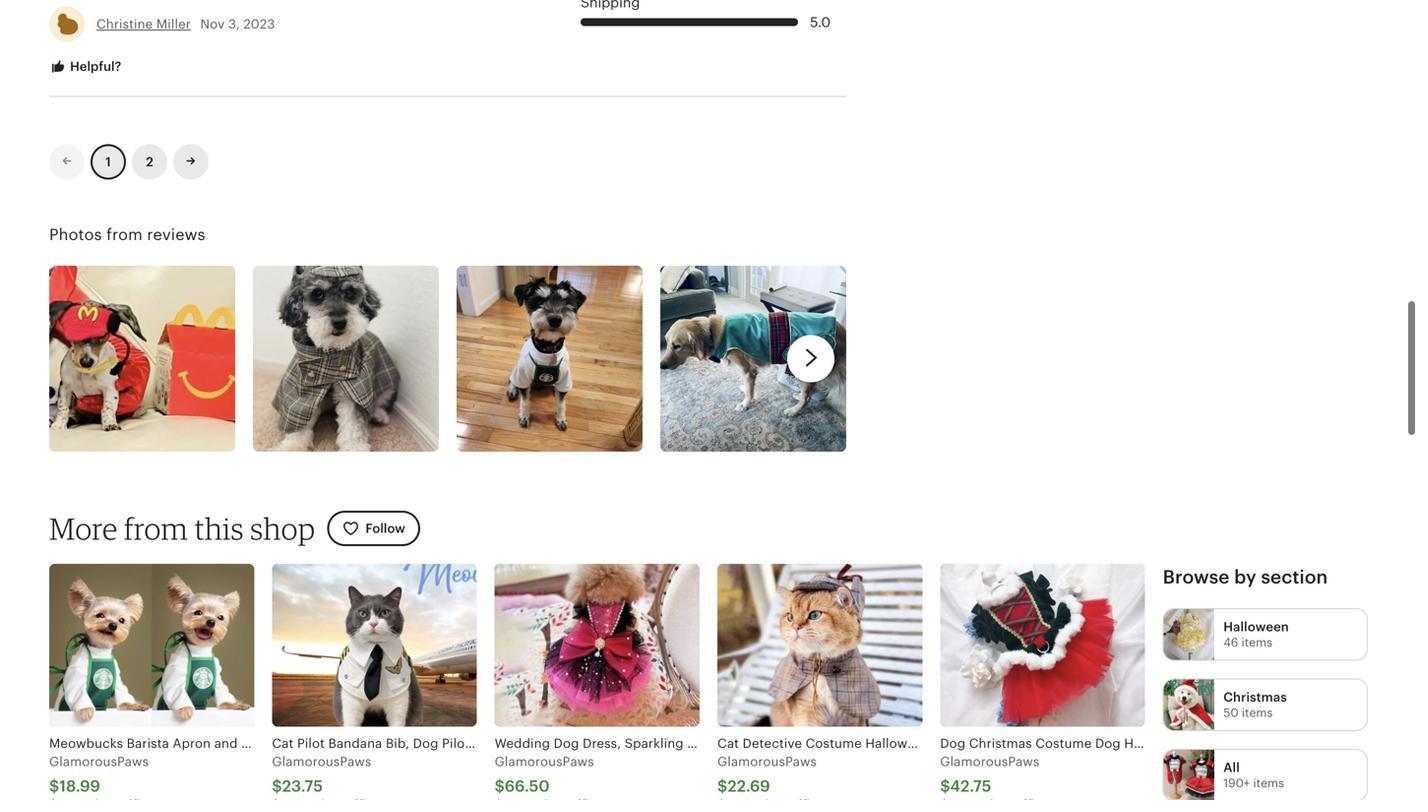 Task type: locate. For each thing, give the bounding box(es) containing it.
items right 190+
[[1254, 777, 1285, 790]]

glamorouspaws up 23.75
[[272, 754, 372, 769]]

0 vertical spatial items
[[1242, 636, 1273, 649]]

items for all
[[1254, 777, 1285, 790]]

items inside halloween 46 items
[[1242, 636, 1273, 649]]

items inside christmas 50 items
[[1242, 706, 1273, 720]]

3 glamorouspaws from the left
[[495, 754, 594, 769]]

items down halloween
[[1242, 636, 1273, 649]]

1 $ from the left
[[49, 778, 59, 795]]

items
[[1242, 636, 1273, 649], [1242, 706, 1273, 720], [1254, 777, 1285, 790]]

2 vertical spatial items
[[1254, 777, 1285, 790]]

0 vertical spatial from
[[106, 226, 143, 243]]

190+
[[1224, 777, 1251, 790]]

1 glamorouspaws from the left
[[49, 754, 149, 769]]

follow
[[366, 521, 406, 536]]

miller
[[156, 17, 191, 31]]

2 $ from the left
[[272, 778, 282, 795]]

4 glamorouspaws from the left
[[718, 754, 817, 769]]

glamorouspaws for 18.99
[[49, 754, 149, 769]]

browse by section
[[1163, 567, 1329, 588]]

glamorouspaws up 66.50
[[495, 754, 594, 769]]

section
[[1262, 567, 1329, 588]]

photos
[[49, 226, 102, 243]]

1 vertical spatial items
[[1242, 706, 1273, 720]]

christine miller nov 3, 2023
[[96, 17, 275, 31]]

2023
[[244, 17, 275, 31]]

$
[[49, 778, 59, 795], [272, 778, 282, 795], [495, 778, 505, 795], [718, 778, 728, 795], [941, 778, 951, 795]]

4 $ from the left
[[718, 778, 728, 795]]

see more listings in the halloween section image
[[1164, 609, 1215, 660]]

see more listings in the christmas section image
[[1164, 680, 1215, 730]]

glamorouspaws up 22.69
[[718, 754, 817, 769]]

christine miller link
[[96, 17, 191, 31]]

glamorouspaws for 66.50
[[495, 754, 594, 769]]

$ for 66.50
[[495, 778, 505, 795]]

photos from reviews
[[49, 226, 205, 243]]

glamorouspaws for 22.69
[[718, 754, 817, 769]]

glamorouspaws for 42.75
[[941, 754, 1040, 769]]

22.69
[[728, 778, 771, 795]]

66.50
[[505, 778, 550, 795]]

glamorouspaws up 42.75
[[941, 754, 1040, 769]]

2 link
[[132, 144, 167, 180]]

from left this
[[124, 510, 188, 547]]

this
[[195, 510, 244, 547]]

glamorouspaws
[[49, 754, 149, 769], [272, 754, 372, 769], [495, 754, 594, 769], [718, 754, 817, 769], [941, 754, 1040, 769]]

2 glamorouspaws from the left
[[272, 754, 372, 769]]

$ 23.75
[[272, 778, 323, 795]]

1
[[106, 155, 111, 169]]

helpful?
[[67, 59, 121, 74]]

meowbucks barista apron and white t-shirt for cats and dogs, cafe staff uniform pet costume halloween party outfit, pet funny costume image
[[49, 564, 254, 727]]

follow button
[[327, 511, 420, 547]]

$ for 22.69
[[718, 778, 728, 795]]

dog christmas costume dog harness dress, xmas elf outfit for large dogs and cats, custom pet clothes green velvet red tulle dress, xmas gift image
[[941, 564, 1146, 727]]

christine
[[96, 17, 153, 31]]

christmas
[[1224, 690, 1288, 705]]

5 glamorouspaws from the left
[[941, 754, 1040, 769]]

$ for 42.75
[[941, 778, 951, 795]]

items down christmas at the bottom right
[[1242, 706, 1273, 720]]

$ 18.99
[[49, 778, 100, 795]]

1 link
[[91, 144, 126, 180]]

5 $ from the left
[[941, 778, 951, 795]]

glamorouspaws for 23.75
[[272, 754, 372, 769]]

browse
[[1163, 567, 1230, 588]]

from right photos
[[106, 226, 143, 243]]

items for halloween
[[1242, 636, 1273, 649]]

halloween
[[1224, 620, 1290, 634]]

items inside all 190+ items
[[1254, 777, 1285, 790]]

more
[[49, 510, 118, 547]]

reviews
[[147, 226, 205, 243]]

glamorouspaws up 18.99
[[49, 754, 149, 769]]

from
[[106, 226, 143, 243], [124, 510, 188, 547]]

1 vertical spatial from
[[124, 510, 188, 547]]

3 $ from the left
[[495, 778, 505, 795]]



Task type: vqa. For each thing, say whether or not it's contained in the screenshot.


Task type: describe. For each thing, give the bounding box(es) containing it.
halloween 46 items
[[1224, 620, 1290, 649]]

42.75
[[951, 778, 992, 795]]

by
[[1235, 567, 1257, 588]]

$ 22.69
[[718, 778, 771, 795]]

50
[[1224, 706, 1239, 720]]

all 190+ items
[[1224, 760, 1285, 790]]

nov
[[200, 17, 225, 31]]

shop
[[250, 510, 315, 547]]

46
[[1224, 636, 1239, 649]]

$ 42.75
[[941, 778, 992, 795]]

more from this shop
[[49, 510, 315, 547]]

all
[[1224, 760, 1240, 775]]

18.99
[[59, 778, 100, 795]]

from for reviews
[[106, 226, 143, 243]]

from for this
[[124, 510, 188, 547]]

helpful? button
[[34, 49, 136, 85]]

$ for 18.99
[[49, 778, 59, 795]]

items for christmas
[[1242, 706, 1273, 720]]

$ 66.50
[[495, 778, 550, 795]]

cat detective costume halloween, sherlock holmes cape & deerstalker hat for cats and dogs, pet detective outfit funny costume party dress up image
[[718, 564, 923, 727]]

3,
[[228, 17, 240, 31]]

2
[[146, 155, 153, 169]]

wedding dog dress, sparkling black pink tutu dress for dogs and cats, princess costume large dog birthday outfit custom pet clothes image
[[495, 564, 700, 727]]

christmas 50 items
[[1224, 690, 1288, 720]]

5.0
[[810, 14, 831, 30]]

cat pilot bandana bib, dog pilot costume pet halloween outfit, airline captain uniform for cats and dogs, funny costume pet cosplay dress up image
[[272, 564, 477, 727]]

$ for 23.75
[[272, 778, 282, 795]]

see more listings in the all section image
[[1164, 750, 1215, 800]]

23.75
[[282, 778, 323, 795]]



